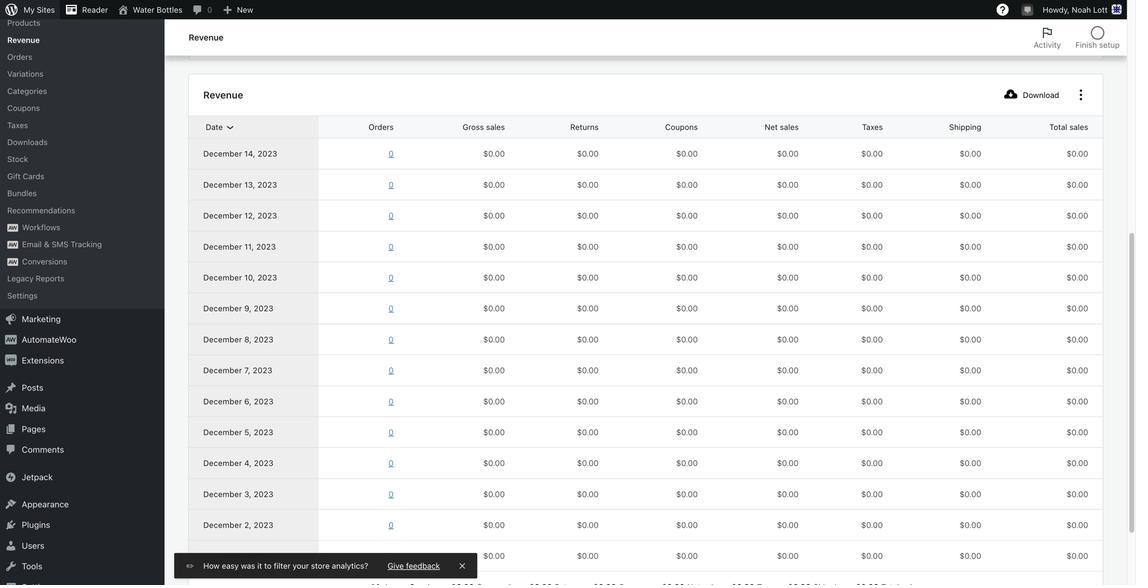 Task type: describe. For each thing, give the bounding box(es) containing it.
sales for total sales
[[1070, 123, 1088, 132]]

december for december 1, 2023
[[203, 552, 242, 561]]

water bottles
[[133, 5, 182, 14]]

0 for december 14, 2023
[[389, 149, 394, 158]]

tracking
[[71, 240, 102, 249]]

december for december 6, 2023
[[203, 397, 242, 406]]

shipping
[[949, 123, 982, 132]]

december 1, 2023
[[203, 552, 272, 561]]

14,
[[244, 149, 255, 158]]

comments
[[22, 445, 64, 455]]

sales for gross sales
[[486, 123, 505, 132]]

taxes inside taxes link
[[7, 121, 28, 130]]

0 link for december 14, 2023
[[333, 148, 394, 159]]

december for december 5, 2023
[[203, 428, 242, 437]]

2023 for december 11, 2023
[[256, 242, 276, 251]]

was
[[241, 562, 255, 571]]

total sales button
[[1018, 116, 1103, 138]]

13,
[[244, 180, 255, 189]]

media
[[22, 404, 46, 414]]

december for december 10, 2023
[[203, 273, 242, 282]]

posts link
[[0, 378, 165, 399]]

december 5, 2023
[[203, 428, 273, 437]]

december 13, 2023
[[203, 180, 277, 189]]

2023 for december 2, 2023
[[254, 521, 273, 530]]

my sites link
[[0, 0, 60, 19]]

december for december 12, 2023
[[203, 211, 242, 220]]

automatewoo element for conversions
[[7, 258, 18, 266]]

howdy,
[[1043, 5, 1070, 14]]

coupons link
[[0, 100, 165, 117]]

gross
[[463, 123, 484, 132]]

legacy reports
[[7, 274, 64, 283]]

december for december 3, 2023
[[203, 490, 242, 499]]

2023 for december 12, 2023
[[258, 211, 277, 220]]

3,
[[244, 490, 252, 499]]

tab list containing activity
[[1027, 19, 1127, 56]]

10,
[[244, 273, 255, 282]]

water
[[133, 5, 155, 14]]

taxes button
[[831, 116, 898, 138]]

posts
[[22, 383, 43, 393]]

sites
[[37, 5, 55, 14]]

5,
[[244, 428, 251, 437]]

0 for december 12, 2023
[[389, 211, 394, 220]]

finish setup
[[1076, 40, 1120, 49]]

0 link for december 5, 2023
[[333, 427, 394, 438]]

2023 for december 4, 2023
[[254, 459, 274, 468]]

taxes link
[[0, 117, 165, 134]]

december 8, 2023
[[203, 335, 274, 344]]

notification image
[[1023, 4, 1033, 14]]

0 link for december 8, 2023
[[333, 334, 394, 345]]

appearance
[[22, 500, 69, 510]]

0 for december 13, 2023
[[389, 180, 394, 189]]

settings
[[7, 291, 38, 300]]

date
[[206, 123, 223, 132]]

jetpack link
[[0, 467, 165, 488]]

recommendations
[[7, 206, 75, 215]]

0 inside toolbar navigation
[[207, 5, 212, 14]]

comments link
[[0, 440, 165, 461]]

december for december 2, 2023
[[203, 521, 242, 530]]

december 4, 2023
[[203, 459, 274, 468]]

email & sms tracking link
[[0, 236, 165, 253]]

0 for december 5, 2023
[[389, 428, 394, 437]]

0 link for december 12, 2023
[[333, 210, 394, 221]]

2023 for december 14, 2023
[[258, 149, 277, 158]]

extensions
[[22, 356, 64, 366]]

pencil icon image
[[186, 562, 194, 571]]

your
[[293, 562, 309, 571]]

7,
[[244, 366, 251, 375]]

0 link for december 13, 2023
[[333, 179, 394, 190]]

stock
[[7, 155, 28, 164]]

downloads
[[7, 138, 48, 147]]

finish setup button
[[1068, 19, 1127, 56]]

december for december 8, 2023
[[203, 335, 242, 344]]

0 for december 2, 2023
[[389, 521, 394, 530]]

8,
[[244, 335, 252, 344]]

sales for net sales
[[780, 123, 799, 132]]

users
[[22, 541, 44, 551]]

gift
[[7, 172, 21, 181]]

how easy was it to filter your store analytics?
[[203, 562, 368, 571]]

media link
[[0, 399, 165, 419]]

choose which values to display image
[[1074, 88, 1088, 102]]

automatewoo element for workflows
[[7, 224, 18, 232]]

reports
[[36, 274, 64, 283]]

automatewoo link
[[0, 330, 165, 351]]

2023 for december 1, 2023
[[253, 552, 272, 561]]

total
[[1050, 123, 1067, 132]]

new
[[237, 5, 253, 14]]

december for december 11, 2023
[[203, 242, 242, 251]]

2,
[[244, 521, 252, 530]]

2023 for december 13, 2023
[[258, 180, 277, 189]]

2023 for december 5, 2023
[[254, 428, 273, 437]]

tools link
[[0, 557, 165, 577]]

overview link
[[0, 0, 165, 14]]

howdy, noah lott
[[1043, 5, 1108, 14]]

✕ button
[[459, 561, 465, 572]]

december for december 14, 2023
[[203, 149, 242, 158]]

0 link for december 1, 2023
[[333, 551, 394, 562]]

0 for december 10, 2023
[[389, 273, 394, 282]]

bottles
[[157, 5, 182, 14]]

2023 for december 6, 2023
[[254, 397, 274, 406]]

11,
[[244, 242, 254, 251]]

sms
[[52, 240, 68, 249]]

taxes inside taxes button
[[862, 123, 883, 132]]

december 2, 2023
[[203, 521, 273, 530]]

cards
[[23, 172, 44, 181]]

activity button
[[1027, 19, 1068, 56]]

overview
[[7, 1, 41, 10]]

feedback
[[406, 562, 440, 571]]

returns
[[570, 123, 599, 132]]

reader
[[82, 5, 108, 14]]

analytics?
[[332, 562, 368, 571]]

gift cards
[[7, 172, 44, 181]]

store
[[311, 562, 330, 571]]



Task type: locate. For each thing, give the bounding box(es) containing it.
activity
[[1034, 40, 1061, 49]]

gift cards link
[[0, 168, 165, 185]]

products
[[7, 18, 40, 27]]

plugins
[[22, 520, 50, 530]]

workflows link
[[0, 219, 165, 236]]

14 december from the top
[[203, 552, 242, 561]]

2023 for december 3, 2023
[[254, 490, 273, 499]]

0 link for december 7, 2023
[[333, 365, 394, 376]]

december for december 4, 2023
[[203, 459, 242, 468]]

sales right the "total"
[[1070, 123, 1088, 132]]

reader link
[[60, 0, 113, 19]]

automatewoo
[[22, 335, 77, 345]]

bundles link
[[0, 185, 165, 202]]

net sales button
[[733, 116, 813, 138]]

december left "4,"
[[203, 459, 242, 468]]

0 for december 1, 2023
[[389, 552, 394, 561]]

automatewoo element for email & sms tracking
[[7, 241, 18, 249]]

december 3, 2023
[[203, 490, 273, 499]]

net sales
[[765, 123, 799, 132]]

sales inside 'button'
[[486, 123, 505, 132]]

setup
[[1099, 40, 1120, 49]]

december left 8,
[[203, 335, 242, 344]]

0 horizontal spatial sales
[[486, 123, 505, 132]]

my
[[24, 5, 35, 14]]

plugins link
[[0, 515, 165, 536]]

revenue up date button
[[203, 89, 243, 101]]

1 vertical spatial coupons
[[665, 123, 698, 132]]

it
[[257, 562, 262, 571]]

3 december from the top
[[203, 211, 242, 220]]

december down date button
[[203, 149, 242, 158]]

0 link for december 4, 2023
[[333, 458, 394, 469]]

variations link
[[0, 65, 165, 83]]

0 link for december 2, 2023
[[333, 520, 394, 531]]

7 december from the top
[[203, 335, 242, 344]]

6 december from the top
[[203, 304, 242, 313]]

0 vertical spatial coupons
[[7, 104, 40, 113]]

0 link for december 11, 2023
[[333, 241, 394, 252]]

december left 6,
[[203, 397, 242, 406]]

0 for december 11, 2023
[[389, 242, 394, 251]]

give feedback button
[[388, 561, 440, 572]]

2023 for december 7, 2023
[[253, 366, 272, 375]]

workflows
[[22, 223, 60, 232]]

0 link for december 9, 2023
[[333, 303, 394, 314]]

1 vertical spatial orders
[[369, 123, 394, 132]]

finish
[[1076, 40, 1097, 49]]

date button
[[198, 116, 245, 138]]

new link
[[217, 0, 258, 19]]

marketing
[[22, 314, 61, 324]]

extensions link
[[0, 351, 165, 371]]

coupons inside button
[[665, 123, 698, 132]]

2023 right "12,"
[[258, 211, 277, 220]]

coupons button
[[634, 116, 712, 138]]

8 december from the top
[[203, 366, 242, 375]]

returns button
[[539, 116, 613, 138]]

december left 11,
[[203, 242, 242, 251]]

automatewoo element left email at left top
[[7, 241, 18, 249]]

2023 for december 10, 2023
[[258, 273, 277, 282]]

0 link for december 6, 2023
[[333, 396, 394, 407]]

noah
[[1072, 5, 1091, 14]]

2023 up it
[[253, 552, 272, 561]]

december 7, 2023
[[203, 366, 272, 375]]

2023 for december 9, 2023
[[254, 304, 274, 313]]

pages link
[[0, 419, 165, 440]]

marketing link
[[0, 309, 165, 330]]

1,
[[244, 552, 250, 561]]

0 horizontal spatial taxes
[[7, 121, 28, 130]]

2023 right 7,
[[253, 366, 272, 375]]

2023 right 3,
[[254, 490, 273, 499]]

revenue link
[[0, 31, 165, 48]]

categories
[[7, 86, 47, 96]]

10 december from the top
[[203, 428, 242, 437]]

users link
[[0, 536, 165, 557]]

december left 5,
[[203, 428, 242, 437]]

0 link
[[187, 0, 217, 19], [333, 148, 394, 159], [333, 179, 394, 190], [333, 210, 394, 221], [333, 241, 394, 252], [333, 272, 394, 283], [333, 303, 394, 314], [333, 334, 394, 345], [333, 365, 394, 376], [333, 396, 394, 407], [333, 427, 394, 438], [333, 458, 394, 469], [333, 489, 394, 500], [333, 520, 394, 531], [333, 551, 394, 562]]

3 automatewoo element from the top
[[7, 258, 18, 266]]

december left "12,"
[[203, 211, 242, 220]]

2023 right 2,
[[254, 521, 273, 530]]

december left 2,
[[203, 521, 242, 530]]

1 horizontal spatial coupons
[[665, 123, 698, 132]]

conversions
[[22, 257, 67, 266]]

water bottles link
[[113, 0, 187, 19]]

0 horizontal spatial orders
[[7, 52, 32, 61]]

sales right the gross at left
[[486, 123, 505, 132]]

gross sales
[[463, 123, 505, 132]]

2023
[[258, 149, 277, 158], [258, 180, 277, 189], [258, 211, 277, 220], [256, 242, 276, 251], [258, 273, 277, 282], [254, 304, 274, 313], [254, 335, 274, 344], [253, 366, 272, 375], [254, 397, 274, 406], [254, 428, 273, 437], [254, 459, 274, 468], [254, 490, 273, 499], [254, 521, 273, 530], [253, 552, 272, 561]]

bundles
[[7, 189, 37, 198]]

0 for december 3, 2023
[[389, 490, 394, 499]]

december 10, 2023
[[203, 273, 277, 282]]

2023 for december 8, 2023
[[254, 335, 274, 344]]

taxes
[[7, 121, 28, 130], [862, 123, 883, 132]]

0 for december 7, 2023
[[389, 366, 394, 375]]

revenue down products at the top left of page
[[7, 35, 40, 44]]

variations
[[7, 69, 43, 78]]

jetpack
[[22, 472, 53, 482]]

december left 9, on the bottom
[[203, 304, 242, 313]]

december
[[203, 149, 242, 158], [203, 180, 242, 189], [203, 211, 242, 220], [203, 242, 242, 251], [203, 273, 242, 282], [203, 304, 242, 313], [203, 335, 242, 344], [203, 366, 242, 375], [203, 397, 242, 406], [203, 428, 242, 437], [203, 459, 242, 468], [203, 490, 242, 499], [203, 521, 242, 530], [203, 552, 242, 561]]

6,
[[244, 397, 252, 406]]

13 december from the top
[[203, 521, 242, 530]]

✏
[[186, 562, 194, 571]]

0 for december 6, 2023
[[389, 397, 394, 406]]

1 horizontal spatial orders
[[369, 123, 394, 132]]

tab list
[[1027, 19, 1127, 56]]

1 automatewoo element from the top
[[7, 224, 18, 232]]

2 horizontal spatial sales
[[1070, 123, 1088, 132]]

gross sales button
[[431, 116, 520, 138]]

2023 right the 13,
[[258, 180, 277, 189]]

1 sales from the left
[[486, 123, 505, 132]]

1 vertical spatial automatewoo element
[[7, 241, 18, 249]]

orders button
[[337, 116, 408, 138]]

december 11, 2023
[[203, 242, 276, 251]]

revenue down new link
[[189, 32, 224, 42]]

0 for december 8, 2023
[[389, 335, 394, 344]]

to
[[264, 562, 272, 571]]

automatewoo element inside workflows link
[[7, 224, 18, 232]]

$0.00
[[483, 149, 505, 158], [577, 149, 599, 158], [676, 149, 698, 158], [777, 149, 799, 158], [861, 149, 883, 158], [960, 149, 982, 158], [1067, 149, 1088, 158], [483, 180, 505, 189], [577, 180, 599, 189], [676, 180, 698, 189], [777, 180, 799, 189], [861, 180, 883, 189], [960, 180, 982, 189], [1067, 180, 1088, 189], [483, 211, 505, 220], [577, 211, 599, 220], [676, 211, 698, 220], [777, 211, 799, 220], [861, 211, 883, 220], [960, 211, 982, 220], [1067, 211, 1088, 220], [483, 242, 505, 251], [577, 242, 599, 251], [676, 242, 698, 251], [777, 242, 799, 251], [861, 242, 883, 251], [960, 242, 982, 251], [1067, 242, 1088, 251], [483, 273, 505, 282], [577, 273, 599, 282], [676, 273, 698, 282], [777, 273, 799, 282], [861, 273, 883, 282], [960, 273, 982, 282], [1067, 273, 1088, 282], [483, 304, 505, 313], [577, 304, 599, 313], [676, 304, 698, 313], [777, 304, 799, 313], [861, 304, 883, 313], [960, 304, 982, 313], [1067, 304, 1088, 313], [483, 335, 505, 344], [577, 335, 599, 344], [676, 335, 698, 344], [777, 335, 799, 344], [861, 335, 883, 344], [960, 335, 982, 344], [1067, 335, 1088, 344], [483, 366, 505, 375], [577, 366, 599, 375], [676, 366, 698, 375], [777, 366, 799, 375], [861, 366, 883, 375], [960, 366, 982, 375], [1067, 366, 1088, 375], [483, 397, 505, 406], [577, 397, 599, 406], [676, 397, 698, 406], [777, 397, 799, 406], [861, 397, 883, 406], [960, 397, 982, 406], [1067, 397, 1088, 406], [483, 428, 505, 437], [577, 428, 599, 437], [676, 428, 698, 437], [777, 428, 799, 437], [861, 428, 883, 437], [960, 428, 982, 437], [1067, 428, 1088, 437], [483, 459, 505, 468], [577, 459, 599, 468], [676, 459, 698, 468], [777, 459, 799, 468], [861, 459, 883, 468], [960, 459, 982, 468], [1067, 459, 1088, 468], [483, 490, 505, 499], [577, 490, 599, 499], [676, 490, 698, 499], [777, 490, 799, 499], [861, 490, 883, 499], [960, 490, 982, 499], [1067, 490, 1088, 499], [483, 521, 505, 530], [577, 521, 599, 530], [676, 521, 698, 530], [777, 521, 799, 530], [861, 521, 883, 530], [960, 521, 982, 530], [1067, 521, 1088, 530], [483, 552, 505, 561], [577, 552, 599, 561], [676, 552, 698, 561], [777, 552, 799, 561], [861, 552, 883, 561], [960, 552, 982, 561], [1067, 552, 1088, 561]]

automatewoo element up legacy
[[7, 258, 18, 266]]

1 horizontal spatial taxes
[[862, 123, 883, 132]]

0 horizontal spatial coupons
[[7, 104, 40, 113]]

email & sms tracking
[[22, 240, 102, 249]]

4 december from the top
[[203, 242, 242, 251]]

easy
[[222, 562, 239, 571]]

december 9, 2023
[[203, 304, 274, 313]]

toolbar navigation
[[0, 0, 1127, 22]]

2023 right 9, on the bottom
[[254, 304, 274, 313]]

automatewoo element inside email & sms tracking link
[[7, 241, 18, 249]]

12 december from the top
[[203, 490, 242, 499]]

automatewoo element
[[7, 224, 18, 232], [7, 241, 18, 249], [7, 258, 18, 266]]

1 december from the top
[[203, 149, 242, 158]]

december for december 9, 2023
[[203, 304, 242, 313]]

0 vertical spatial automatewoo element
[[7, 224, 18, 232]]

automatewoo element inside the conversions link
[[7, 258, 18, 266]]

9,
[[244, 304, 252, 313]]

categories link
[[0, 83, 165, 100]]

legacy reports link
[[0, 270, 165, 287]]

december left 3,
[[203, 490, 242, 499]]

5 december from the top
[[203, 273, 242, 282]]

december 6, 2023
[[203, 397, 274, 406]]

2023 right 14,
[[258, 149, 277, 158]]

1 horizontal spatial sales
[[780, 123, 799, 132]]

4,
[[244, 459, 252, 468]]

0 vertical spatial orders
[[7, 52, 32, 61]]

orders inside button
[[369, 123, 394, 132]]

2023 right 11,
[[256, 242, 276, 251]]

0 for december 4, 2023
[[389, 459, 394, 468]]

2023 right 8,
[[254, 335, 274, 344]]

december for december 7, 2023
[[203, 366, 242, 375]]

appearance link
[[0, 495, 165, 515]]

net
[[765, 123, 778, 132]]

shipping button
[[918, 116, 996, 138]]

0 for december 9, 2023
[[389, 304, 394, 313]]

automatewoo element left workflows
[[7, 224, 18, 232]]

3 sales from the left
[[1070, 123, 1088, 132]]

2023 right 10,
[[258, 273, 277, 282]]

december left 7,
[[203, 366, 242, 375]]

december left the 13,
[[203, 180, 242, 189]]

sales
[[486, 123, 505, 132], [780, 123, 799, 132], [1070, 123, 1088, 132]]

2 automatewoo element from the top
[[7, 241, 18, 249]]

december 14, 2023
[[203, 149, 277, 158]]

2023 right 6,
[[254, 397, 274, 406]]

11 december from the top
[[203, 459, 242, 468]]

9 december from the top
[[203, 397, 242, 406]]

2 december from the top
[[203, 180, 242, 189]]

december for december 13, 2023
[[203, 180, 242, 189]]

legacy
[[7, 274, 34, 283]]

section
[[366, 582, 926, 586]]

december left 10,
[[203, 273, 242, 282]]

sales right net
[[780, 123, 799, 132]]

2023 right "4,"
[[254, 459, 274, 468]]

0 link inside toolbar navigation
[[187, 0, 217, 19]]

0 link for december 3, 2023
[[333, 489, 394, 500]]

2023 right 5,
[[254, 428, 273, 437]]

2 vertical spatial automatewoo element
[[7, 258, 18, 266]]

december up easy
[[203, 552, 242, 561]]

2 sales from the left
[[780, 123, 799, 132]]

how
[[203, 562, 220, 571]]

0 link for december 10, 2023
[[333, 272, 394, 283]]

filter
[[274, 562, 291, 571]]

12,
[[244, 211, 255, 220]]



Task type: vqa. For each thing, say whether or not it's contained in the screenshot.
0
yes



